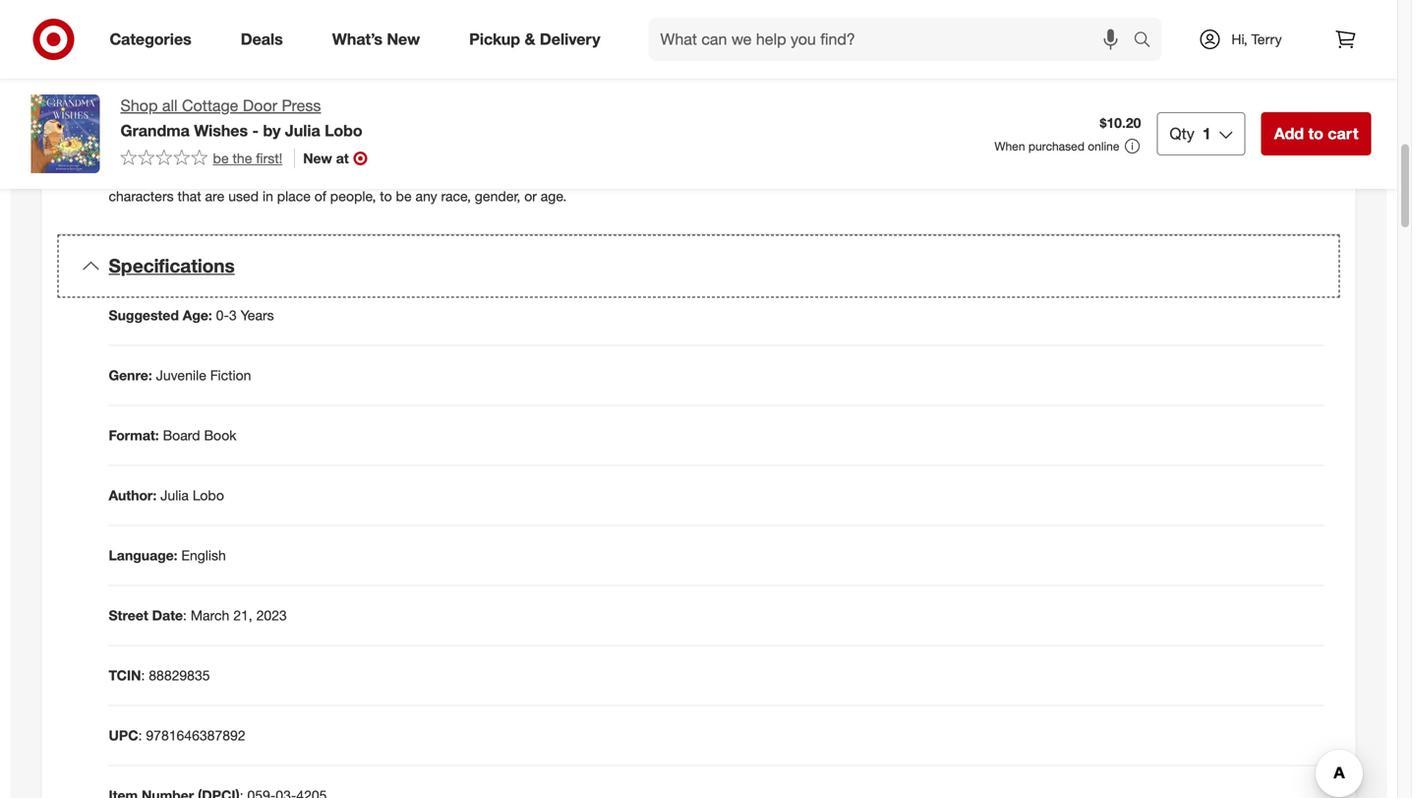 Task type: locate. For each thing, give the bounding box(es) containing it.
be up favorite
[[213, 149, 229, 167]]

be inside description did you know there's a special wishing star that only grandmas see? every time a new grandchild is expected, their grandma has special hopes and dreams for her new little love. a perfect gift for a grandparent, shower, or a wonderful keepsake for a grandma to give her grandchild or favorite new mom. a grandmother's wishes are revealed through animal characters that are used in place of people, to be any race, gender, or age.
[[396, 188, 412, 205]]

1 vertical spatial be
[[396, 188, 412, 205]]

: left 88829835
[[141, 667, 145, 684]]

0 vertical spatial lobo
[[325, 121, 363, 140]]

0 vertical spatial a
[[673, 128, 682, 146]]

0 vertical spatial :
[[183, 607, 187, 624]]

are down favorite
[[205, 188, 225, 205]]

julia right author:
[[161, 487, 189, 504]]

by
[[263, 121, 281, 140]]

deals
[[241, 30, 283, 49]]

her down time
[[559, 128, 579, 146]]

0 horizontal spatial for
[[181, 148, 197, 165]]

specifications
[[109, 254, 235, 277]]

people,
[[330, 188, 376, 205]]

grandma
[[287, 128, 342, 146], [532, 148, 587, 165]]

lobo
[[325, 121, 363, 140], [193, 487, 224, 504]]

new
[[613, 109, 638, 126], [582, 128, 608, 146], [243, 168, 268, 185]]

board
[[163, 427, 200, 444]]

a right love.
[[673, 128, 682, 146]]

special
[[252, 109, 296, 126], [371, 128, 415, 146]]

for down is
[[181, 148, 197, 165]]

1 vertical spatial that
[[178, 188, 201, 205]]

2 horizontal spatial or
[[525, 188, 537, 205]]

new at
[[303, 149, 349, 167]]

1 horizontal spatial grandma
[[532, 148, 587, 165]]

are down "keepsake"
[[463, 168, 482, 185]]

1 horizontal spatial for
[[501, 148, 517, 165]]

to right add
[[1309, 124, 1324, 143]]

special up wonderful
[[371, 128, 415, 146]]

star
[[350, 109, 373, 126]]

:
[[183, 607, 187, 624], [141, 667, 145, 684], [138, 727, 142, 744]]

or down has
[[345, 148, 358, 165]]

0 horizontal spatial to
[[380, 188, 392, 205]]

lobo up english
[[193, 487, 224, 504]]

image of grandma wishes - by julia lobo image
[[26, 94, 105, 173]]

details
[[109, 29, 171, 52]]

at
[[336, 149, 349, 167]]

2 vertical spatial :
[[138, 727, 142, 744]]

upc
[[109, 727, 138, 744]]

0 horizontal spatial julia
[[161, 487, 189, 504]]

her down love.
[[636, 148, 655, 165]]

for down the "dreams"
[[501, 148, 517, 165]]

grandma up the shower,
[[287, 128, 342, 146]]

0 horizontal spatial that
[[178, 188, 201, 205]]

0 vertical spatial be
[[213, 149, 229, 167]]

9781646387892
[[146, 727, 246, 744]]

description did you know there's a special wishing star that only grandmas see? every time a new grandchild is expected, their grandma has special hopes and dreams for her new little love. a perfect gift for a grandparent, shower, or a wonderful keepsake for a grandma to give her grandchild or favorite new mom. a grandmother's wishes are revealed through animal characters that are used in place of people, to be any race, gender, or age.
[[109, 80, 682, 205]]

0 vertical spatial to
[[1309, 124, 1324, 143]]

or left favorite
[[177, 168, 190, 185]]

1 horizontal spatial special
[[371, 128, 415, 146]]

new down be the first!
[[243, 168, 268, 185]]

2 vertical spatial to
[[380, 188, 392, 205]]

1 vertical spatial grandma
[[532, 148, 587, 165]]

new down time
[[582, 128, 608, 146]]

or
[[345, 148, 358, 165], [177, 168, 190, 185], [525, 188, 537, 205]]

there's
[[196, 109, 237, 126]]

grandchild up characters
[[109, 168, 174, 185]]

see?
[[499, 109, 529, 126]]

of
[[315, 188, 327, 205]]

special up their
[[252, 109, 296, 126]]

hopes
[[419, 128, 457, 146]]

1 horizontal spatial lobo
[[325, 121, 363, 140]]

door
[[243, 96, 278, 115]]

upc : 9781646387892
[[109, 727, 246, 744]]

1 vertical spatial julia
[[161, 487, 189, 504]]

1 vertical spatial new
[[303, 149, 332, 167]]

for down every
[[538, 128, 555, 146]]

through
[[542, 168, 590, 185]]

to down grandmother's
[[380, 188, 392, 205]]

purchased
[[1029, 139, 1085, 154]]

to left give
[[591, 148, 603, 165]]

give
[[607, 148, 632, 165]]

to
[[1309, 124, 1324, 143], [591, 148, 603, 165], [380, 188, 392, 205]]

book
[[204, 427, 237, 444]]

a up revealed
[[521, 148, 528, 165]]

grandchild down you
[[109, 128, 174, 146]]

street date : march 21, 2023
[[109, 607, 287, 624]]

0 horizontal spatial or
[[177, 168, 190, 185]]

1 vertical spatial grandchild
[[109, 168, 174, 185]]

a
[[673, 128, 682, 146], [311, 168, 320, 185]]

: left "march"
[[183, 607, 187, 624]]

time
[[571, 109, 598, 126]]

a down the shower,
[[311, 168, 320, 185]]

suggested
[[109, 306, 179, 324]]

1 vertical spatial :
[[141, 667, 145, 684]]

0 horizontal spatial her
[[559, 128, 579, 146]]

and
[[461, 128, 484, 146]]

1 vertical spatial new
[[582, 128, 608, 146]]

: left 9781646387892
[[138, 727, 142, 744]]

terry
[[1252, 31, 1283, 48]]

0 vertical spatial grandma
[[287, 128, 342, 146]]

be left the any
[[396, 188, 412, 205]]

language: english
[[109, 547, 226, 564]]

0 horizontal spatial new
[[243, 168, 268, 185]]

revealed
[[486, 168, 538, 185]]

search
[[1125, 32, 1172, 51]]

1 horizontal spatial julia
[[285, 121, 320, 140]]

0 horizontal spatial a
[[311, 168, 320, 185]]

0 vertical spatial new
[[387, 30, 420, 49]]

1 horizontal spatial are
[[463, 168, 482, 185]]

1 vertical spatial are
[[205, 188, 225, 205]]

0 vertical spatial julia
[[285, 121, 320, 140]]

tcin : 88829835
[[109, 667, 210, 684]]

that right star on the left
[[377, 109, 401, 126]]

new left at
[[303, 149, 332, 167]]

tcin
[[109, 667, 141, 684]]

lobo up at
[[325, 121, 363, 140]]

grandma
[[121, 121, 190, 140]]

0 vertical spatial her
[[559, 128, 579, 146]]

0 horizontal spatial are
[[205, 188, 225, 205]]

new right what's
[[387, 30, 420, 49]]

2 grandchild from the top
[[109, 168, 174, 185]]

that down favorite
[[178, 188, 201, 205]]

0 horizontal spatial lobo
[[193, 487, 224, 504]]

1 horizontal spatial or
[[345, 148, 358, 165]]

0 vertical spatial that
[[377, 109, 401, 126]]

0 vertical spatial are
[[463, 168, 482, 185]]

format: board book
[[109, 427, 237, 444]]

1 vertical spatial to
[[591, 148, 603, 165]]

0 horizontal spatial new
[[303, 149, 332, 167]]

new
[[387, 30, 420, 49], [303, 149, 332, 167]]

0 vertical spatial special
[[252, 109, 296, 126]]

grandma up through
[[532, 148, 587, 165]]

julia down press
[[285, 121, 320, 140]]

pickup & delivery
[[470, 30, 601, 49]]

shop
[[121, 96, 158, 115]]

What can we help you find? suggestions appear below search field
[[649, 18, 1139, 61]]

add to cart button
[[1262, 112, 1372, 155]]

age.
[[541, 188, 567, 205]]

new up little
[[613, 109, 638, 126]]

2 horizontal spatial to
[[1309, 124, 1324, 143]]

1 vertical spatial special
[[371, 128, 415, 146]]

animal
[[594, 168, 634, 185]]

be the first!
[[213, 149, 283, 167]]

1 horizontal spatial a
[[673, 128, 682, 146]]

1 horizontal spatial be
[[396, 188, 412, 205]]

0 vertical spatial grandchild
[[109, 128, 174, 146]]

are
[[463, 168, 482, 185], [205, 188, 225, 205]]

expected,
[[191, 128, 252, 146]]

description
[[109, 80, 195, 99]]

1 horizontal spatial new
[[582, 128, 608, 146]]

keepsake
[[438, 148, 497, 165]]

did
[[109, 109, 130, 126]]

be
[[213, 149, 229, 167], [396, 188, 412, 205]]

when
[[995, 139, 1026, 154]]

: for 88829835
[[141, 667, 145, 684]]

grandmother's
[[323, 168, 413, 185]]

march
[[191, 607, 230, 624]]

1 horizontal spatial her
[[636, 148, 655, 165]]

grandparent,
[[212, 148, 291, 165]]

a
[[241, 109, 248, 126], [602, 109, 609, 126], [201, 148, 208, 165], [361, 148, 369, 165], [521, 148, 528, 165]]

when purchased online
[[995, 139, 1120, 154]]

0 vertical spatial or
[[345, 148, 358, 165]]

1
[[1203, 124, 1212, 143]]

0 vertical spatial new
[[613, 109, 638, 126]]

or left age.
[[525, 188, 537, 205]]

know
[[159, 109, 192, 126]]

categories
[[110, 30, 192, 49]]

1 horizontal spatial to
[[591, 148, 603, 165]]

2023
[[256, 607, 287, 624]]



Task type: vqa. For each thing, say whether or not it's contained in the screenshot.


Task type: describe. For each thing, give the bounding box(es) containing it.
2 vertical spatial new
[[243, 168, 268, 185]]

1 horizontal spatial new
[[387, 30, 420, 49]]

search button
[[1125, 18, 1172, 65]]

0-
[[216, 306, 229, 324]]

julia inside shop all cottage door press grandma wishes - by julia lobo
[[285, 121, 320, 140]]

what's new link
[[316, 18, 445, 61]]

all
[[162, 96, 178, 115]]

a up favorite
[[201, 148, 208, 165]]

1 vertical spatial a
[[311, 168, 320, 185]]

street
[[109, 607, 148, 624]]

characters
[[109, 188, 174, 205]]

&
[[525, 30, 536, 49]]

what's
[[332, 30, 383, 49]]

lobo inside shop all cottage door press grandma wishes - by julia lobo
[[325, 121, 363, 140]]

1 horizontal spatial that
[[377, 109, 401, 126]]

juvenile
[[156, 367, 207, 384]]

cottage
[[182, 96, 239, 115]]

gift
[[157, 148, 177, 165]]

grandmas
[[434, 109, 495, 126]]

age:
[[183, 306, 212, 324]]

favorite
[[194, 168, 239, 185]]

3
[[229, 306, 237, 324]]

wishes
[[194, 121, 248, 140]]

1 grandchild from the top
[[109, 128, 174, 146]]

is
[[177, 128, 187, 146]]

wishing
[[299, 109, 346, 126]]

wonderful
[[373, 148, 434, 165]]

first!
[[256, 149, 283, 167]]

author: julia lobo
[[109, 487, 224, 504]]

in
[[263, 188, 273, 205]]

years
[[241, 306, 274, 324]]

mom.
[[272, 168, 307, 185]]

used
[[228, 188, 259, 205]]

dreams
[[488, 128, 535, 146]]

delivery
[[540, 30, 601, 49]]

wishes
[[416, 168, 459, 185]]

$10.20
[[1101, 114, 1142, 132]]

has
[[346, 128, 368, 146]]

2 horizontal spatial for
[[538, 128, 555, 146]]

0 horizontal spatial special
[[252, 109, 296, 126]]

hi,
[[1232, 31, 1248, 48]]

author:
[[109, 487, 157, 504]]

shop all cottage door press grandma wishes - by julia lobo
[[121, 96, 363, 140]]

what's new
[[332, 30, 420, 49]]

88829835
[[149, 667, 210, 684]]

qty 1
[[1170, 124, 1212, 143]]

21,
[[233, 607, 253, 624]]

only
[[405, 109, 430, 126]]

a left "-"
[[241, 109, 248, 126]]

hi, terry
[[1232, 31, 1283, 48]]

press
[[282, 96, 321, 115]]

0 horizontal spatial grandma
[[287, 128, 342, 146]]

2 vertical spatial or
[[525, 188, 537, 205]]

date
[[152, 607, 183, 624]]

language:
[[109, 547, 178, 564]]

race,
[[441, 188, 471, 205]]

add
[[1275, 124, 1305, 143]]

their
[[256, 128, 283, 146]]

pickup & delivery link
[[453, 18, 625, 61]]

specifications button
[[58, 235, 1341, 298]]

place
[[277, 188, 311, 205]]

1 vertical spatial her
[[636, 148, 655, 165]]

deals link
[[224, 18, 308, 61]]

to inside button
[[1309, 124, 1324, 143]]

1 vertical spatial lobo
[[193, 487, 224, 504]]

suggested age: 0-3 years
[[109, 306, 274, 324]]

gender,
[[475, 188, 521, 205]]

-
[[252, 121, 259, 140]]

qty
[[1170, 124, 1195, 143]]

perfect
[[109, 148, 153, 165]]

2 horizontal spatial new
[[613, 109, 638, 126]]

1 vertical spatial or
[[177, 168, 190, 185]]

any
[[416, 188, 438, 205]]

fiction
[[210, 367, 251, 384]]

shower,
[[295, 148, 341, 165]]

a up grandmother's
[[361, 148, 369, 165]]

0 horizontal spatial be
[[213, 149, 229, 167]]

every
[[533, 109, 567, 126]]

format:
[[109, 427, 159, 444]]

pickup
[[470, 30, 521, 49]]

cart
[[1329, 124, 1359, 143]]

a right time
[[602, 109, 609, 126]]

details button
[[58, 10, 1341, 72]]

online
[[1089, 139, 1120, 154]]

you
[[133, 109, 156, 126]]

: for 9781646387892
[[138, 727, 142, 744]]



